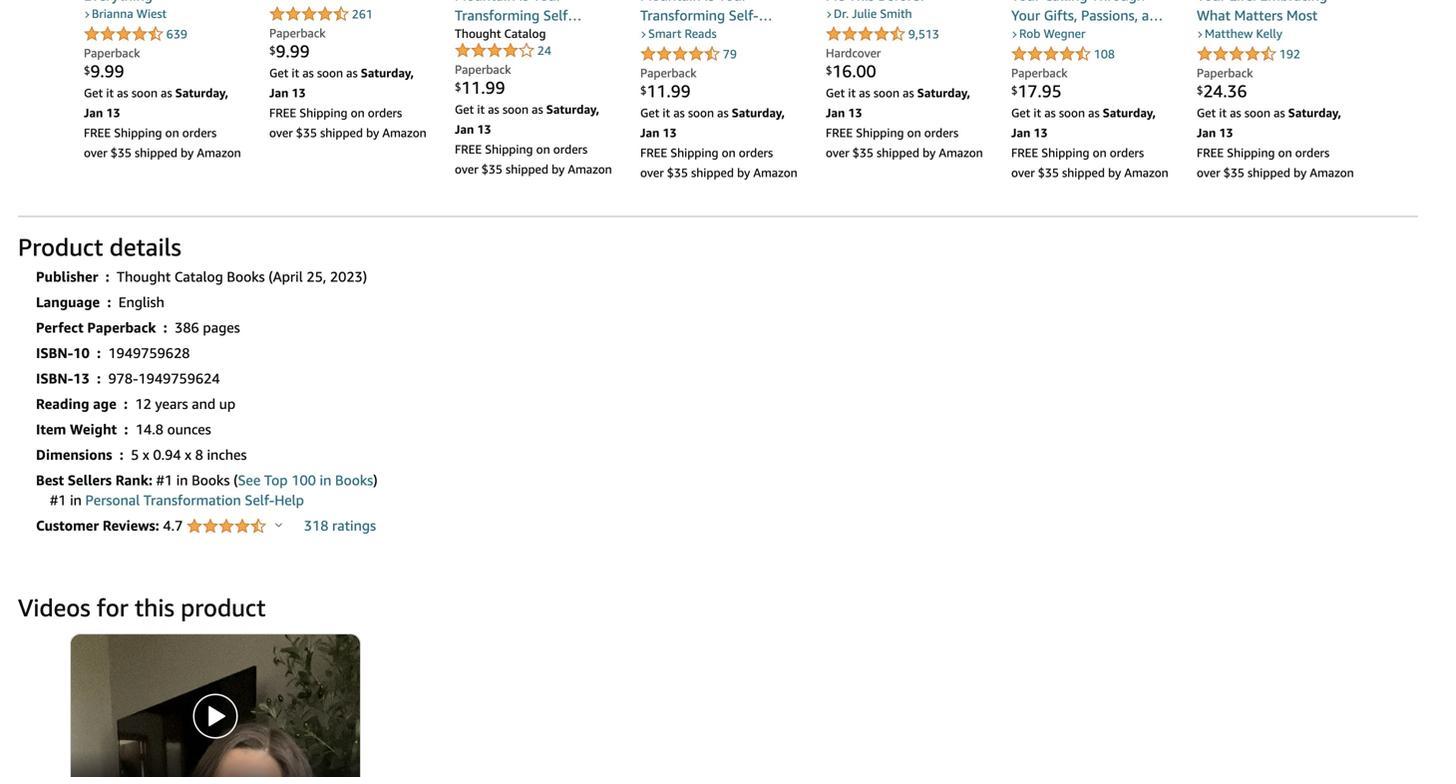 Task type: locate. For each thing, give the bounding box(es) containing it.
. down 108 link
[[1038, 81, 1042, 101]]

saturday, down 79 on the right top of page
[[732, 106, 785, 120]]

jan down "639" link
[[84, 106, 103, 120]]

0 vertical spatial 24
[[537, 44, 552, 58]]

over for 79
[[640, 166, 664, 180]]

saturday, jan 13 down 79 on the right top of page
[[640, 106, 785, 140]]

24
[[537, 44, 552, 58], [1203, 81, 1223, 101]]

julie
[[852, 7, 877, 21]]

99 down "639" link
[[104, 61, 124, 81]]

jan for 639
[[84, 106, 103, 120]]

paperback up $ 24 . 36
[[1197, 66, 1254, 80]]

soon down 00
[[874, 86, 900, 100]]

paperback for 639
[[84, 46, 140, 60]]

0 vertical spatial thought
[[455, 27, 501, 41]]

shipping down "639" link
[[114, 126, 162, 140]]

soon for 192
[[1245, 106, 1271, 120]]

13 for 9,513
[[848, 106, 862, 120]]

isbn- up reading
[[36, 370, 73, 387]]

0 vertical spatial isbn-
[[36, 345, 73, 361]]

9
[[276, 41, 286, 62], [90, 61, 100, 81]]

11
[[461, 78, 481, 98], [647, 81, 667, 101]]

jan down 79 'link'
[[640, 126, 660, 140]]

on for 24
[[536, 142, 550, 156]]

$ 11 . 99 for 24
[[455, 78, 505, 98]]

get it as soon as down 95 at the right top of page
[[1012, 106, 1103, 120]]

1 horizontal spatial in
[[176, 472, 188, 488]]

free for 192
[[1197, 146, 1224, 160]]

saturday, for 192
[[1289, 106, 1342, 120]]

jan down 17
[[1012, 126, 1031, 140]]

get for 24
[[455, 102, 474, 116]]

25,
[[307, 269, 326, 285]]

on
[[351, 106, 365, 120], [165, 126, 179, 140], [907, 126, 921, 140], [536, 142, 550, 156], [722, 146, 736, 160], [1093, 146, 1107, 160], [1278, 146, 1292, 160]]

on for 639
[[165, 126, 179, 140]]

age
[[93, 396, 117, 412]]

192
[[1280, 47, 1301, 61]]

: left 978- at the left top of page
[[97, 370, 101, 387]]

soon down 24 link
[[503, 102, 529, 116]]

by for 192
[[1294, 166, 1307, 180]]

get down "639" link
[[84, 86, 103, 100]]

13 for 639
[[106, 106, 120, 120]]

it down "639" link
[[106, 86, 114, 100]]

95
[[1042, 81, 1062, 101]]

0 horizontal spatial 9
[[90, 61, 100, 81]]

saturday, down 9,513
[[918, 86, 971, 100]]

get down 17
[[1012, 106, 1031, 120]]

shipping for 79
[[671, 146, 719, 160]]

99 down 79 'link'
[[671, 81, 691, 101]]

$35 for 24
[[482, 162, 503, 176]]

$ for 192
[[1197, 84, 1203, 97]]

#1 down best
[[50, 492, 66, 508]]

99 for 639
[[104, 61, 124, 81]]

orders for 24
[[553, 142, 588, 156]]

amazon for 108
[[1125, 166, 1169, 180]]

paperback for 108
[[1012, 66, 1068, 80]]

8
[[195, 447, 203, 463]]

$ left 95 at the right top of page
[[1012, 84, 1018, 97]]

: left the 5
[[120, 447, 124, 463]]

79 link
[[640, 45, 737, 64]]

and
[[192, 396, 216, 412]]

$35
[[296, 126, 317, 140], [111, 146, 132, 160], [853, 146, 874, 160], [482, 162, 503, 176], [667, 166, 688, 180], [1038, 166, 1059, 180], [1224, 166, 1245, 180]]

0 horizontal spatial in
[[70, 492, 82, 508]]

catalog inside "product details publisher                                     ‏                                         :                                     ‎ thought catalog books (april 25, 2023) language                                     ‏                                         :                                     ‎ english perfect paperback                                     ‏                                         :                                     ‎ 386 pages isbn-10                                     ‏                                         :                                     ‎ 1949759628 isbn-13                                     ‏                                         :                                     ‎ 978-1949759624 reading age                                     ‏                                         :                                     ‎ 12 years and up item weight                                     ‏                                         :                                     ‎ 14.8 ounces dimensions                                     ‏                                         :                                     ‎ 5 x 0.94 x 8 inches best sellers rank: #1 in books ( see top 100 in books ) #1 in personal transformation self-help"
[[174, 269, 223, 285]]

1 vertical spatial catalog
[[174, 269, 223, 285]]

over for 9,513
[[826, 146, 850, 160]]

36
[[1228, 81, 1247, 101]]

386
[[175, 319, 199, 336]]

in
[[176, 472, 188, 488], [320, 472, 332, 488], [70, 492, 82, 508]]

thought up english
[[117, 269, 171, 285]]

1 horizontal spatial thought
[[455, 27, 501, 41]]

in down sellers
[[70, 492, 82, 508]]

ratings
[[332, 517, 376, 534]]

11 down 24 link
[[461, 78, 481, 98]]

it for 24
[[477, 102, 485, 116]]

it down $ 24 . 36
[[1219, 106, 1227, 120]]

saturday, jan 13 down 24 link
[[455, 102, 600, 136]]

$ down 'hardcover'
[[826, 64, 832, 77]]

get it as soon as down 00
[[826, 86, 918, 100]]

product details publisher                                     ‏                                         :                                     ‎ thought catalog books (april 25, 2023) language                                     ‏                                         :                                     ‎ english perfect paperback                                     ‏                                         :                                     ‎ 386 pages isbn-10                                     ‏                                         :                                     ‎ 1949759628 isbn-13                                     ‏                                         :                                     ‎ 978-1949759624 reading age                                     ‏                                         :                                     ‎ 12 years and up item weight                                     ‏                                         :                                     ‎ 14.8 ounces dimensions                                     ‏                                         :                                     ‎ 5 x 0.94 x 8 inches best sellers rank: #1 in books ( see top 100 in books ) #1 in personal transformation self-help
[[18, 233, 378, 508]]

None text field
[[320, 771, 360, 777]]

1 vertical spatial isbn-
[[36, 370, 73, 387]]

2 horizontal spatial in
[[320, 472, 332, 488]]

0 horizontal spatial catalog
[[174, 269, 223, 285]]

0 horizontal spatial x
[[143, 447, 149, 463]]

$ 11 . 99
[[455, 78, 505, 98], [640, 81, 691, 101]]

get
[[269, 66, 289, 80], [84, 86, 103, 100], [826, 86, 845, 100], [455, 102, 474, 116], [640, 106, 660, 120], [1012, 106, 1031, 120], [1197, 106, 1216, 120]]

shipping
[[300, 106, 348, 120], [114, 126, 162, 140], [856, 126, 904, 140], [485, 142, 533, 156], [671, 146, 719, 160], [1042, 146, 1090, 160], [1227, 146, 1275, 160]]

639 link
[[84, 25, 187, 44]]

paperback down 79 'link'
[[640, 66, 697, 80]]

language
[[36, 294, 100, 310]]

jan for 9,513
[[826, 106, 845, 120]]

rob wegner
[[1019, 27, 1086, 41]]

‏ left the 5
[[116, 447, 116, 463]]

saturday, jan 13
[[269, 66, 414, 100], [84, 86, 228, 120], [826, 86, 971, 120], [455, 102, 600, 136], [640, 106, 785, 140], [1012, 106, 1156, 140], [1197, 106, 1342, 140]]

)
[[373, 472, 378, 488]]

: left '12'
[[124, 396, 128, 412]]

13 inside "product details publisher                                     ‏                                         :                                     ‎ thought catalog books (april 25, 2023) language                                     ‏                                         :                                     ‎ english perfect paperback                                     ‏                                         :                                     ‎ 386 pages isbn-10                                     ‏                                         :                                     ‎ 1949759628 isbn-13                                     ‏                                         :                                     ‎ 978-1949759624 reading age                                     ‏                                         :                                     ‎ 12 years and up item weight                                     ‏                                         :                                     ‎ 14.8 ounces dimensions                                     ‏                                         :                                     ‎ 5 x 0.94 x 8 inches best sellers rank: #1 in books ( see top 100 in books ) #1 in personal transformation self-help"
[[73, 370, 90, 387]]

shipped for 9,513
[[877, 146, 920, 160]]

get down 79 'link'
[[640, 106, 660, 120]]

saturday, jan 13 down 36
[[1197, 106, 1342, 140]]

soon down "261" link
[[317, 66, 343, 80]]

$
[[269, 44, 276, 57], [84, 64, 90, 77], [826, 64, 832, 77], [455, 80, 461, 93], [640, 84, 647, 97], [1012, 84, 1018, 97], [1197, 84, 1203, 97]]

shipping down 24 link
[[485, 142, 533, 156]]

reviews:
[[103, 517, 159, 534]]

99 down 24 link
[[485, 78, 505, 98]]

rank:
[[115, 472, 153, 488]]

13 down the $ 16 . 00
[[848, 106, 862, 120]]

x right the 5
[[143, 447, 149, 463]]

9,513
[[909, 27, 940, 41]]

1 horizontal spatial x
[[185, 447, 191, 463]]

:
[[105, 269, 109, 285], [107, 294, 111, 310], [163, 319, 167, 336], [97, 345, 101, 361], [97, 370, 101, 387], [124, 396, 128, 412], [124, 421, 128, 438], [120, 447, 124, 463]]

free for 639
[[84, 126, 111, 140]]

isbn-
[[36, 345, 73, 361], [36, 370, 73, 387]]

shipping down 95 at the right top of page
[[1042, 146, 1090, 160]]

13 down $ 24 . 36
[[1219, 126, 1234, 140]]

shipping for 108
[[1042, 146, 1090, 160]]

9 down "639" link
[[90, 61, 100, 81]]

$ down "639" link
[[84, 64, 90, 77]]

318
[[304, 517, 329, 534]]

13 down $ 17 . 95
[[1034, 126, 1048, 140]]

1 x from the left
[[143, 447, 149, 463]]

free shipping on orders over $35 shipped by amazon for 24
[[455, 142, 612, 176]]

. for 192
[[1223, 81, 1228, 101]]

00
[[856, 61, 876, 81]]

amazon for 639
[[197, 146, 241, 160]]

jan for 79
[[640, 126, 660, 140]]

99 down "261" link
[[290, 41, 310, 62]]

shipping down 79 'link'
[[671, 146, 719, 160]]

shipping down 36
[[1227, 146, 1275, 160]]

13 down "639" link
[[106, 106, 120, 120]]

‏
[[102, 269, 102, 285], [104, 294, 104, 310], [160, 319, 160, 336], [93, 345, 93, 361], [93, 370, 93, 387], [120, 396, 120, 412], [121, 421, 121, 438], [116, 447, 116, 463]]

video widget card image
[[71, 634, 360, 777]]

: left english
[[107, 294, 111, 310]]

amazon for 9,513
[[939, 146, 983, 160]]

saturday, down '261'
[[361, 66, 414, 80]]

shipping for 639
[[114, 126, 162, 140]]

isbn- down perfect
[[36, 345, 73, 361]]

0.94
[[153, 447, 181, 463]]

perfect
[[36, 319, 84, 336]]

saturday, jan 13 for 24
[[455, 102, 600, 136]]

soon
[[317, 66, 343, 80], [132, 86, 158, 100], [874, 86, 900, 100], [503, 102, 529, 116], [688, 106, 714, 120], [1059, 106, 1085, 120], [1245, 106, 1271, 120]]

jan down $ 24 . 36
[[1197, 126, 1216, 140]]

orders
[[368, 106, 402, 120], [182, 126, 217, 140], [925, 126, 959, 140], [553, 142, 588, 156], [739, 146, 773, 160], [1110, 146, 1144, 160], [1296, 146, 1330, 160]]

$ 11 . 99 down 79 'link'
[[640, 81, 691, 101]]

$ inside $ 17 . 95
[[1012, 84, 1018, 97]]

by for 9,513
[[923, 146, 936, 160]]

11 down 79 'link'
[[647, 81, 667, 101]]

1 horizontal spatial 11
[[647, 81, 667, 101]]

‎ left 14.8
[[132, 421, 132, 438]]

0 vertical spatial catalog
[[504, 27, 546, 41]]

it for 639
[[106, 86, 114, 100]]

wiest
[[136, 7, 167, 21]]

.
[[286, 41, 290, 62], [100, 61, 104, 81], [852, 61, 856, 81], [481, 78, 485, 98], [667, 81, 671, 101], [1038, 81, 1042, 101], [1223, 81, 1228, 101]]

free shipping on orders over $35 shipped by amazon
[[269, 106, 427, 140], [84, 126, 241, 160], [826, 126, 983, 160], [455, 142, 612, 176], [640, 146, 798, 180], [1012, 146, 1169, 180], [1197, 146, 1354, 180]]

as
[[302, 66, 314, 80], [346, 66, 358, 80], [117, 86, 128, 100], [161, 86, 172, 100], [859, 86, 871, 100], [903, 86, 914, 100], [488, 102, 499, 116], [532, 102, 543, 116], [674, 106, 685, 120], [717, 106, 729, 120], [1045, 106, 1056, 120], [1088, 106, 1100, 120], [1230, 106, 1242, 120], [1274, 106, 1285, 120]]

saturday, for 24
[[546, 102, 600, 116]]

by
[[366, 126, 379, 140], [181, 146, 194, 160], [923, 146, 936, 160], [552, 162, 565, 176], [737, 166, 750, 180], [1108, 166, 1121, 180], [1294, 166, 1307, 180]]

help
[[275, 492, 304, 508]]

kelly
[[1256, 27, 1283, 41]]

soon down "639" link
[[132, 86, 158, 100]]

list
[[58, 0, 1379, 182]]

get it as soon as down 36
[[1197, 106, 1289, 120]]

orders for 639
[[182, 126, 217, 140]]

jan down 16
[[826, 106, 845, 120]]

: left 386
[[163, 319, 167, 336]]

it down 79 'link'
[[663, 106, 670, 120]]

get down 16
[[826, 86, 845, 100]]

on for 79
[[722, 146, 736, 160]]

11 for 79
[[647, 81, 667, 101]]

jan down 24 link
[[455, 122, 474, 136]]

get for 9,513
[[826, 86, 845, 100]]

$ left 36
[[1197, 84, 1203, 97]]

get it as soon as for 9,513
[[826, 86, 918, 100]]

saturday, jan 13 for 79
[[640, 106, 785, 140]]

639
[[166, 27, 187, 41]]

24 left 36
[[1203, 81, 1223, 101]]

261 link
[[269, 5, 373, 24]]

saturday, jan 13 for 639
[[84, 86, 228, 120]]

‎ left the 5
[[127, 447, 127, 463]]

13 down the 10
[[73, 370, 90, 387]]

get it as soon as down 24 link
[[455, 102, 546, 116]]

paperback down english
[[87, 319, 156, 336]]

free shipping on orders over $35 shipped by amazon for 192
[[1197, 146, 1354, 180]]

years
[[155, 396, 188, 412]]

: left 14.8
[[124, 421, 128, 438]]

saturday, down 639
[[175, 86, 228, 100]]

self-
[[245, 492, 275, 508]]

amazon for 79
[[754, 166, 798, 180]]

$ inside $ 24 . 36
[[1197, 84, 1203, 97]]

reading
[[36, 396, 89, 412]]

0 horizontal spatial thought
[[117, 269, 171, 285]]

books
[[227, 269, 265, 285], [192, 472, 230, 488], [335, 472, 373, 488]]

paperback for 24
[[455, 63, 511, 77]]

shipping for 9,513
[[856, 126, 904, 140]]

0 horizontal spatial 11
[[461, 78, 481, 98]]

this
[[135, 593, 174, 622]]

. down 'hardcover'
[[852, 61, 856, 81]]

79
[[723, 47, 737, 61]]

dimensions
[[36, 447, 112, 463]]

jan
[[269, 86, 289, 100], [84, 106, 103, 120], [826, 106, 845, 120], [455, 122, 474, 136], [640, 126, 660, 140], [1012, 126, 1031, 140], [1197, 126, 1216, 140]]

‎
[[113, 269, 113, 285], [115, 294, 115, 310], [171, 319, 171, 336], [105, 345, 105, 361], [105, 370, 105, 387], [131, 396, 131, 412], [132, 421, 132, 438], [127, 447, 127, 463]]

saturday,
[[361, 66, 414, 80], [175, 86, 228, 100], [918, 86, 971, 100], [546, 102, 600, 116], [732, 106, 785, 120], [1103, 106, 1156, 120], [1289, 106, 1342, 120]]

1 horizontal spatial 24
[[1203, 81, 1223, 101]]

ounces
[[167, 421, 211, 438]]

shipped for 108
[[1062, 166, 1105, 180]]

13 for 108
[[1034, 126, 1048, 140]]

shipped for 79
[[691, 166, 734, 180]]

get it as soon as down 79 'link'
[[640, 106, 732, 120]]

0 horizontal spatial 24
[[537, 44, 552, 58]]

saturday, down 108
[[1103, 106, 1156, 120]]

free shipping on orders over $35 shipped by amazon for 639
[[84, 126, 241, 160]]

$ for 24
[[455, 80, 461, 93]]

#1
[[156, 472, 173, 488], [50, 492, 66, 508]]

1 vertical spatial thought
[[117, 269, 171, 285]]

1 vertical spatial 24
[[1203, 81, 1223, 101]]

13 for 192
[[1219, 126, 1234, 140]]

saturday, down 24 link
[[546, 102, 600, 116]]

$ inside the $ 16 . 00
[[826, 64, 832, 77]]

1 horizontal spatial 9
[[276, 41, 286, 62]]

0 vertical spatial #1
[[156, 472, 173, 488]]

13 down 24 link
[[477, 122, 491, 136]]

in up transformation
[[176, 472, 188, 488]]

over for 639
[[84, 146, 107, 160]]

get down 24 link
[[455, 102, 474, 116]]

$ 9 . 99 down "639" link
[[84, 61, 124, 81]]

1 isbn- from the top
[[36, 345, 73, 361]]

1 vertical spatial #1
[[50, 492, 66, 508]]

$35 for 9,513
[[853, 146, 874, 160]]

soon for 639
[[132, 86, 158, 100]]

it down 24 link
[[477, 102, 485, 116]]

saturday, for 639
[[175, 86, 228, 100]]

orders for 108
[[1110, 146, 1144, 160]]

brianna wiest
[[92, 7, 167, 21]]

get down $ 24 . 36
[[1197, 106, 1216, 120]]

4.7
[[163, 517, 186, 534]]

catalog up 386
[[174, 269, 223, 285]]

free for 9,513
[[826, 126, 853, 140]]

shipped for 639
[[135, 146, 178, 160]]

13 down 79 'link'
[[663, 126, 677, 140]]

0 horizontal spatial $ 11 . 99
[[455, 78, 505, 98]]

free shipping on orders over $35 shipped by amazon for 108
[[1012, 146, 1169, 180]]

24 link
[[455, 42, 552, 61]]

shipped
[[320, 126, 363, 140], [135, 146, 178, 160], [877, 146, 920, 160], [506, 162, 549, 176], [691, 166, 734, 180], [1062, 166, 1105, 180], [1248, 166, 1291, 180]]

13
[[292, 86, 306, 100], [106, 106, 120, 120], [848, 106, 862, 120], [477, 122, 491, 136], [663, 126, 677, 140], [1034, 126, 1048, 140], [1219, 126, 1234, 140], [73, 370, 90, 387]]

1 horizontal spatial $ 11 . 99
[[640, 81, 691, 101]]

14.8
[[135, 421, 164, 438]]

soon for 9,513
[[874, 86, 900, 100]]

transformation
[[144, 492, 241, 508]]

1949759628
[[108, 345, 190, 361]]

$ 9 . 99
[[269, 41, 310, 62], [84, 61, 124, 81]]

1 horizontal spatial catalog
[[504, 27, 546, 41]]

$ for 639
[[84, 64, 90, 77]]



Task type: describe. For each thing, give the bounding box(es) containing it.
customer reviews:
[[36, 517, 163, 534]]

261
[[352, 7, 373, 21]]

free shipping on orders over $35 shipped by amazon for 79
[[640, 146, 798, 180]]

$35 for 79
[[667, 166, 688, 180]]

paperback inside "product details publisher                                     ‏                                         :                                     ‎ thought catalog books (april 25, 2023) language                                     ‏                                         :                                     ‎ english perfect paperback                                     ‏                                         :                                     ‎ 386 pages isbn-10                                     ‏                                         :                                     ‎ 1949759628 isbn-13                                     ‏                                         :                                     ‎ 978-1949759624 reading age                                     ‏                                         :                                     ‎ 12 years and up item weight                                     ‏                                         :                                     ‎ 14.8 ounces dimensions                                     ‏                                         :                                     ‎ 5 x 0.94 x 8 inches best sellers rank: #1 in books ( see top 100 in books ) #1 in personal transformation self-help"
[[87, 319, 156, 336]]

‏ right age
[[120, 396, 120, 412]]

shipped for 24
[[506, 162, 549, 176]]

11 for 24
[[461, 78, 481, 98]]

get it as soon as for 192
[[1197, 106, 1289, 120]]

shipping down "261" link
[[300, 106, 348, 120]]

192 link
[[1197, 45, 1301, 64]]

12
[[135, 396, 152, 412]]

list containing 9
[[58, 0, 1379, 182]]

brianna
[[92, 7, 133, 21]]

reads
[[685, 27, 717, 41]]

books left (
[[192, 472, 230, 488]]

jan for 192
[[1197, 126, 1216, 140]]

publisher
[[36, 269, 98, 285]]

‎ left 978- at the left top of page
[[105, 370, 105, 387]]

318 ratings link
[[304, 517, 376, 534]]

13 for 24
[[477, 122, 491, 136]]

$ for 9,513
[[826, 64, 832, 77]]

$ 24 . 36
[[1197, 81, 1247, 101]]

popover image
[[275, 522, 282, 527]]

orders for 79
[[739, 146, 773, 160]]

get it as soon as for 79
[[640, 106, 732, 120]]

soon for 24
[[503, 102, 529, 116]]

0 horizontal spatial $ 9 . 99
[[84, 61, 124, 81]]

. for 108
[[1038, 81, 1042, 101]]

by for 24
[[552, 162, 565, 176]]

get it as soon as for 24
[[455, 102, 546, 116]]

1 horizontal spatial $ 9 . 99
[[269, 41, 310, 62]]

jan for 108
[[1012, 126, 1031, 140]]

get for 108
[[1012, 106, 1031, 120]]

1949759624
[[138, 370, 220, 387]]

sellers
[[68, 472, 112, 488]]

weight
[[70, 421, 117, 438]]

it down "261" link
[[292, 66, 299, 80]]

17
[[1018, 81, 1038, 101]]

$ 11 . 99 for 79
[[640, 81, 691, 101]]

dr.
[[834, 7, 849, 21]]

$35 for 639
[[111, 146, 132, 160]]

item
[[36, 421, 66, 438]]

see top 100 in books link
[[238, 472, 373, 488]]

product
[[181, 593, 266, 622]]

brianna wiest link
[[84, 6, 167, 22]]

5
[[131, 447, 139, 463]]

best
[[36, 472, 64, 488]]

product
[[18, 233, 103, 262]]

get it as soon as down "261" link
[[269, 66, 361, 80]]

$35 for 108
[[1038, 166, 1059, 180]]

over for 108
[[1012, 166, 1035, 180]]

dr. julie smith link
[[826, 6, 912, 22]]

catalog inside list
[[504, 27, 546, 41]]

‏ right weight at left
[[121, 421, 121, 438]]

get down "261" link
[[269, 66, 289, 80]]

get for 639
[[84, 86, 103, 100]]

318 ratings
[[304, 517, 376, 534]]

‏ right publisher
[[102, 269, 102, 285]]

top
[[264, 472, 288, 488]]

by for 79
[[737, 166, 750, 180]]

. for 639
[[100, 61, 104, 81]]

soon for 79
[[688, 106, 714, 120]]

99 for 79
[[671, 81, 691, 101]]

‏ right language
[[104, 294, 104, 310]]

smart reads link
[[640, 26, 717, 42]]

108
[[1094, 47, 1115, 61]]

matthew kelly link
[[1197, 26, 1283, 42]]

videos
[[18, 593, 90, 622]]

13 for 79
[[663, 126, 677, 140]]

smart
[[648, 27, 682, 41]]

108 link
[[1012, 45, 1115, 64]]

paperback down "261" link
[[269, 26, 326, 40]]

shipping for 24
[[485, 142, 533, 156]]

‎ left 386
[[171, 319, 171, 336]]

‎ left english
[[115, 294, 115, 310]]

saturday, for 9,513
[[918, 86, 971, 100]]

paperback for 79
[[640, 66, 697, 80]]

pages
[[203, 319, 240, 336]]

shipping for 192
[[1227, 146, 1275, 160]]

$ 16 . 00
[[826, 61, 876, 81]]

(april
[[269, 269, 303, 285]]

‎ down details
[[113, 269, 113, 285]]

saturday, for 108
[[1103, 106, 1156, 120]]

over for 192
[[1197, 166, 1221, 180]]

for
[[97, 593, 128, 622]]

saturday, jan 13 down "261" link
[[269, 66, 414, 100]]

saturday, jan 13 for 192
[[1197, 106, 1342, 140]]

free for 79
[[640, 146, 667, 160]]

$ for 108
[[1012, 84, 1018, 97]]

24 inside 24 link
[[537, 44, 552, 58]]

free shipping on orders over $35 shipped by amazon for 9,513
[[826, 126, 983, 160]]

on for 108
[[1093, 146, 1107, 160]]

over for 24
[[455, 162, 478, 176]]

it for 79
[[663, 106, 670, 120]]

978-
[[108, 370, 138, 387]]

customer
[[36, 517, 99, 534]]

‎ left '12'
[[131, 396, 131, 412]]

smart reads
[[648, 27, 717, 41]]

matthew
[[1205, 27, 1253, 41]]

. for 24
[[481, 78, 485, 98]]

get it as soon as for 639
[[84, 86, 175, 100]]

free for 108
[[1012, 146, 1039, 160]]

$ 17 . 95
[[1012, 81, 1062, 101]]

matthew kelly
[[1205, 27, 1283, 41]]

4.7 button
[[163, 517, 282, 536]]

up
[[219, 396, 236, 412]]

it for 9,513
[[848, 86, 856, 100]]

. down "261" link
[[286, 41, 290, 62]]

thought inside list
[[455, 27, 501, 41]]

get it as soon as for 108
[[1012, 106, 1103, 120]]

thought inside "product details publisher                                     ‏                                         :                                     ‎ thought catalog books (april 25, 2023) language                                     ‏                                         :                                     ‎ english perfect paperback                                     ‏                                         :                                     ‎ 386 pages isbn-10                                     ‏                                         :                                     ‎ 1949759628 isbn-13                                     ‏                                         :                                     ‎ 978-1949759624 reading age                                     ‏                                         :                                     ‎ 12 years and up item weight                                     ‏                                         :                                     ‎ 14.8 ounces dimensions                                     ‏                                         :                                     ‎ 5 x 0.94 x 8 inches best sellers rank: #1 in books ( see top 100 in books ) #1 in personal transformation self-help"
[[117, 269, 171, 285]]

rob wegner link
[[1012, 26, 1086, 42]]

see
[[238, 472, 261, 488]]

books up ratings
[[335, 472, 373, 488]]

personal
[[85, 492, 140, 508]]

0 horizontal spatial #1
[[50, 492, 66, 508]]

10
[[73, 345, 90, 361]]

: right the 10
[[97, 345, 101, 361]]

99 for 24
[[485, 78, 505, 98]]

smith
[[880, 7, 912, 21]]

‏ left 386
[[160, 319, 160, 336]]

amazon for 24
[[568, 162, 612, 176]]

details
[[110, 233, 181, 262]]

rob
[[1019, 27, 1041, 41]]

videos for this product
[[18, 593, 266, 622]]

(
[[233, 472, 238, 488]]

hardcover
[[826, 46, 881, 60]]

on for 9,513
[[907, 126, 921, 140]]

on for 192
[[1278, 146, 1292, 160]]

dr. julie smith
[[834, 7, 912, 21]]

inches
[[207, 447, 247, 463]]

. for 79
[[667, 81, 671, 101]]

orders for 192
[[1296, 146, 1330, 160]]

2 x from the left
[[185, 447, 191, 463]]

wegner
[[1044, 27, 1086, 41]]

$ down "261" link
[[269, 44, 276, 57]]

soon for 108
[[1059, 106, 1085, 120]]

amazon for 192
[[1310, 166, 1354, 180]]

personal transformation self-help link
[[85, 492, 304, 508]]

13 down "261" link
[[292, 86, 306, 100]]

english
[[118, 294, 164, 310]]

jan down "261" link
[[269, 86, 289, 100]]

100
[[292, 472, 316, 488]]

get for 192
[[1197, 106, 1216, 120]]

9,513 link
[[826, 25, 940, 44]]

by for 108
[[1108, 166, 1121, 180]]

it for 108
[[1034, 106, 1041, 120]]

‎ right the 10
[[105, 345, 105, 361]]

1 horizontal spatial #1
[[156, 472, 173, 488]]

books left (april
[[227, 269, 265, 285]]

saturday, jan 13 for 9,513
[[826, 86, 971, 120]]

it for 192
[[1219, 106, 1227, 120]]

‏ right the 10
[[93, 345, 93, 361]]

saturday, for 79
[[732, 106, 785, 120]]

‏ up age
[[93, 370, 93, 387]]

thought catalog
[[455, 27, 546, 41]]

paperback for 192
[[1197, 66, 1254, 80]]

saturday, jan 13 for 108
[[1012, 106, 1156, 140]]

: right publisher
[[105, 269, 109, 285]]

. for 9,513
[[852, 61, 856, 81]]

2 isbn- from the top
[[36, 370, 73, 387]]

get for 79
[[640, 106, 660, 120]]

2023)
[[330, 269, 367, 285]]

$ for 79
[[640, 84, 647, 97]]



Task type: vqa. For each thing, say whether or not it's contained in the screenshot.


